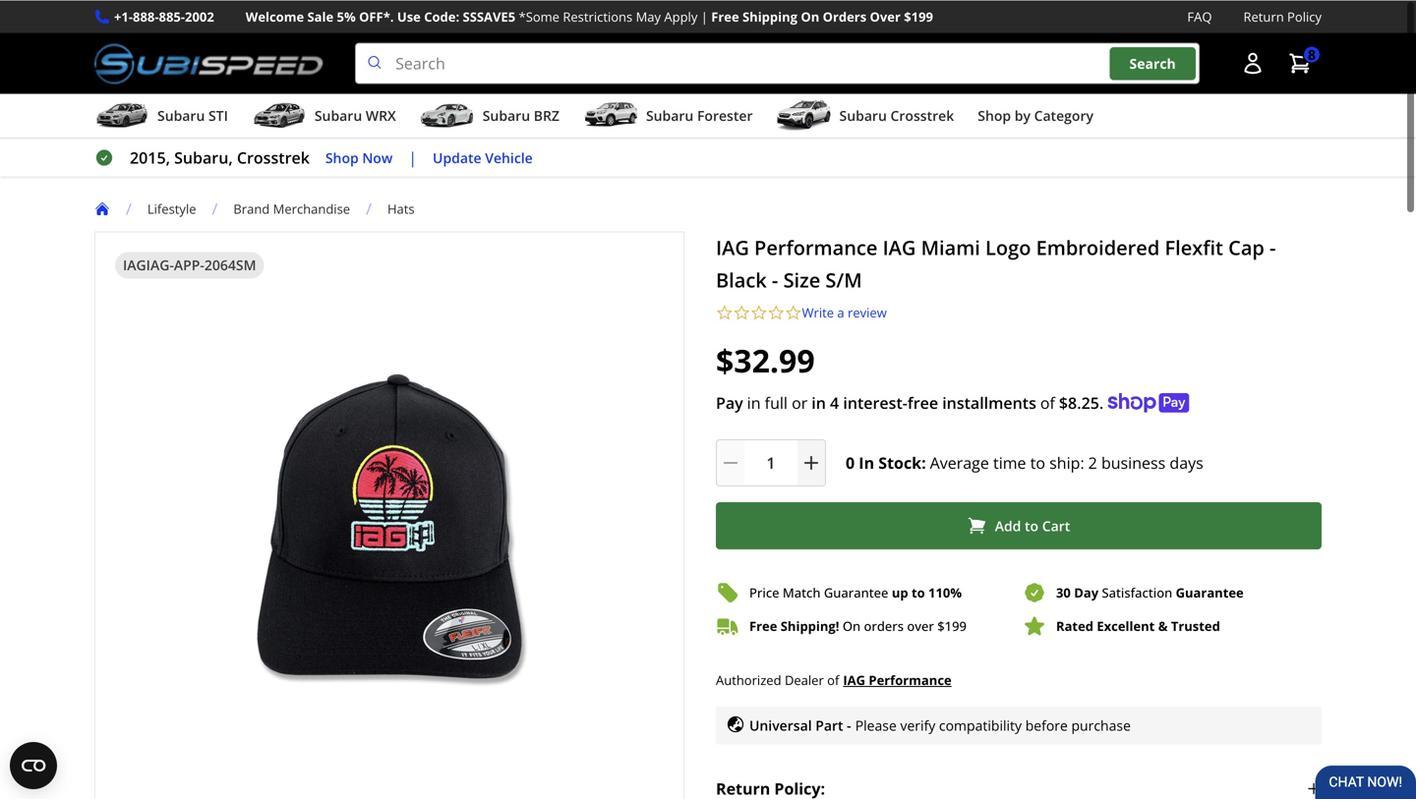 Task type: vqa. For each thing, say whether or not it's contained in the screenshot.
The Campaigns List list
no



Task type: describe. For each thing, give the bounding box(es) containing it.
a
[[837, 304, 844, 321]]

miami
[[921, 234, 980, 261]]

subaru forester button
[[583, 97, 753, 137]]

brand merchandise link down shop now link
[[233, 200, 366, 217]]

faq
[[1187, 7, 1212, 25]]

logo
[[985, 234, 1031, 261]]

before
[[1025, 716, 1068, 734]]

0 horizontal spatial $199
[[904, 7, 933, 25]]

return policy link
[[1243, 6, 1322, 27]]

sssave5
[[463, 7, 515, 25]]

compatibility
[[939, 716, 1022, 734]]

2 guarantee from the left
[[1176, 584, 1244, 601]]

return for return policy:
[[716, 778, 770, 799]]

2015, subaru, crosstrek
[[130, 147, 310, 168]]

home image
[[94, 201, 110, 216]]

return for return policy
[[1243, 7, 1284, 25]]

policy
[[1287, 7, 1322, 25]]

universal part - please verify compatibility before purchase
[[749, 716, 1131, 734]]

1 vertical spatial free
[[749, 617, 777, 635]]

8
[[1308, 45, 1316, 63]]

policy:
[[774, 778, 825, 799]]

hats
[[387, 200, 415, 217]]

1 guarantee from the left
[[824, 584, 888, 601]]

free shipping! on orders over $199
[[749, 617, 967, 635]]

rated excellent & trusted
[[1056, 617, 1220, 635]]

in
[[859, 452, 874, 473]]

/ for lifestyle
[[126, 198, 132, 219]]

empty star image
[[750, 304, 768, 321]]

5%
[[337, 7, 356, 25]]

crosstrek inside dropdown button
[[890, 106, 954, 125]]

app-
[[174, 255, 204, 274]]

return policy:
[[716, 778, 825, 799]]

lifestyle
[[147, 200, 196, 217]]

a subaru wrx thumbnail image image
[[252, 100, 307, 130]]

authorized
[[716, 671, 781, 689]]

wrx
[[366, 106, 396, 125]]

purchase
[[1071, 716, 1131, 734]]

4 empty star image from the left
[[785, 304, 802, 321]]

open widget image
[[10, 742, 57, 790]]

shipping
[[742, 7, 798, 25]]

shop now
[[325, 148, 393, 166]]

or
[[792, 392, 808, 413]]

pay
[[716, 392, 743, 413]]

shop now link
[[325, 146, 393, 169]]

subaru for subaru sti
[[157, 106, 205, 125]]

part
[[815, 716, 843, 734]]

8 button
[[1278, 43, 1322, 83]]

verify
[[900, 716, 935, 734]]

trusted
[[1171, 617, 1220, 635]]

3 empty star image from the left
[[768, 304, 785, 321]]

over
[[870, 7, 901, 25]]

vehicle
[[485, 148, 533, 166]]

subaru wrx button
[[252, 97, 396, 137]]

shop for shop by category
[[978, 106, 1011, 125]]

by
[[1015, 106, 1031, 125]]

brand
[[233, 200, 270, 217]]

average
[[930, 452, 989, 473]]

iagiag-app-2064sm
[[123, 255, 256, 274]]

update
[[433, 148, 481, 166]]

0 vertical spatial to
[[1030, 452, 1045, 473]]

of inside authorized dealer of iag performance
[[827, 671, 839, 689]]

button image
[[1241, 51, 1265, 75]]

category
[[1034, 106, 1094, 125]]

brand merchandise link up 2064sm
[[233, 200, 350, 217]]

shop pay image
[[1108, 393, 1189, 413]]

lifestyle link down subaru,
[[147, 200, 212, 217]]

/ for brand merchandise
[[212, 198, 218, 219]]

price match guarantee up to 110%
[[749, 584, 962, 601]]

2015,
[[130, 147, 170, 168]]

restrictions
[[563, 7, 633, 25]]

iag inside authorized dealer of iag performance
[[843, 671, 865, 689]]

a subaru sti thumbnail image image
[[94, 100, 149, 130]]

30
[[1056, 584, 1071, 601]]

size
[[783, 266, 820, 293]]

subaru for subaru crosstrek
[[839, 106, 887, 125]]

day
[[1074, 584, 1099, 601]]

1 vertical spatial -
[[772, 266, 778, 293]]

2002
[[185, 7, 214, 25]]

sale
[[307, 7, 334, 25]]

+1-888-885-2002
[[114, 7, 214, 25]]

forester
[[697, 106, 753, 125]]

2 horizontal spatial iag
[[883, 234, 916, 261]]

write a review link
[[802, 304, 887, 321]]

2 empty star image from the left
[[733, 304, 750, 321]]

iag performance iag miami logo embroidered flexfit cap - black - size s/m
[[716, 234, 1276, 293]]

code:
[[424, 7, 459, 25]]

universal
[[749, 716, 812, 734]]

a subaru crosstrek thumbnail image image
[[776, 100, 831, 130]]

1 vertical spatial on
[[843, 617, 861, 635]]

free
[[908, 392, 938, 413]]

iagiag-
[[123, 255, 174, 274]]

subaru for subaru brz
[[483, 106, 530, 125]]

brz
[[534, 106, 560, 125]]

welcome
[[246, 7, 304, 25]]



Task type: locate. For each thing, give the bounding box(es) containing it.
0 vertical spatial of
[[1040, 392, 1055, 413]]

business
[[1101, 452, 1166, 473]]

1 empty star image from the left
[[716, 304, 733, 321]]

0 horizontal spatial guarantee
[[824, 584, 888, 601]]

subaru crosstrek
[[839, 106, 954, 125]]

0 in stock: average time to ship: 2 business days
[[846, 452, 1203, 473]]

0 horizontal spatial shop
[[325, 148, 359, 166]]

3 subaru from the left
[[483, 106, 530, 125]]

/ right home icon
[[126, 198, 132, 219]]

0 vertical spatial $199
[[904, 7, 933, 25]]

1 horizontal spatial -
[[847, 716, 851, 734]]

885-
[[159, 7, 185, 25]]

sti
[[208, 106, 228, 125]]

subaru left wrx
[[315, 106, 362, 125]]

subaru crosstrek button
[[776, 97, 954, 137]]

2 / from the left
[[212, 198, 218, 219]]

flexfit
[[1165, 234, 1223, 261]]

of left $8.25
[[1040, 392, 1055, 413]]

installments
[[942, 392, 1036, 413]]

0 vertical spatial crosstrek
[[890, 106, 954, 125]]

s/m
[[825, 266, 862, 293]]

1 horizontal spatial guarantee
[[1176, 584, 1244, 601]]

1 vertical spatial shop
[[325, 148, 359, 166]]

performance inside iag performance iag miami logo embroidered flexfit cap - black - size s/m
[[754, 234, 878, 261]]

2064sm
[[204, 255, 256, 274]]

0 vertical spatial performance
[[754, 234, 878, 261]]

guarantee up trusted
[[1176, 584, 1244, 601]]

a subaru brz thumbnail image image
[[420, 100, 475, 130]]

/ for hats
[[366, 198, 372, 219]]

30 day satisfaction guarantee
[[1056, 584, 1244, 601]]

1 horizontal spatial $199
[[937, 617, 967, 635]]

- right part
[[847, 716, 851, 734]]

| right now
[[408, 147, 417, 168]]

$199 right over at the top of the page
[[904, 7, 933, 25]]

subaru sti
[[157, 106, 228, 125]]

write a review
[[802, 304, 887, 321]]

4
[[830, 392, 839, 413]]

1 vertical spatial crosstrek
[[237, 147, 310, 168]]

days
[[1170, 452, 1203, 473]]

0 horizontal spatial free
[[711, 7, 739, 25]]

1 horizontal spatial |
[[701, 7, 708, 25]]

in left 4
[[812, 392, 826, 413]]

lifestyle link down 2015, at the top of the page
[[147, 200, 196, 217]]

shop left now
[[325, 148, 359, 166]]

now
[[362, 148, 393, 166]]

to right time
[[1030, 452, 1045, 473]]

2 horizontal spatial /
[[366, 198, 372, 219]]

subaru inside dropdown button
[[839, 106, 887, 125]]

5 subaru from the left
[[839, 106, 887, 125]]

performance up 'verify'
[[869, 671, 952, 689]]

1 horizontal spatial shop
[[978, 106, 1011, 125]]

1 horizontal spatial free
[[749, 617, 777, 635]]

0 horizontal spatial in
[[747, 392, 761, 413]]

return policy
[[1243, 7, 1322, 25]]

|
[[701, 7, 708, 25], [408, 147, 417, 168]]

subaru for subaru wrx
[[315, 106, 362, 125]]

*some
[[519, 7, 560, 25]]

shipping!
[[781, 617, 839, 635]]

0 horizontal spatial |
[[408, 147, 417, 168]]

performance
[[754, 234, 878, 261], [869, 671, 952, 689]]

1 in from the left
[[747, 392, 761, 413]]

1 horizontal spatial of
[[1040, 392, 1055, 413]]

888-
[[133, 7, 159, 25]]

welcome sale 5% off*. use code: sssave5 *some restrictions may apply | free shipping on orders over $199
[[246, 7, 933, 25]]

0 horizontal spatial of
[[827, 671, 839, 689]]

to inside button
[[1025, 516, 1039, 535]]

/ left 'brand'
[[212, 198, 218, 219]]

subaru right a subaru crosstrek thumbnail image
[[839, 106, 887, 125]]

1 vertical spatial of
[[827, 671, 839, 689]]

1 / from the left
[[126, 198, 132, 219]]

in left full in the right of the page
[[747, 392, 761, 413]]

subaru sti button
[[94, 97, 228, 137]]

authorized dealer of iag performance
[[716, 671, 952, 689]]

merchandise
[[273, 200, 350, 217]]

1 subaru from the left
[[157, 106, 205, 125]]

guarantee
[[824, 584, 888, 601], [1176, 584, 1244, 601]]

search
[[1129, 53, 1176, 72]]

1 vertical spatial to
[[1025, 516, 1039, 535]]

write
[[802, 304, 834, 321]]

subaru for subaru forester
[[646, 106, 694, 125]]

2 vertical spatial to
[[912, 584, 925, 601]]

0 horizontal spatial crosstrek
[[237, 147, 310, 168]]

2 horizontal spatial -
[[1270, 234, 1276, 261]]

apply
[[664, 7, 698, 25]]

pay in full or in 4 interest-free installments of $8.25 .
[[716, 392, 1104, 413]]

- left size
[[772, 266, 778, 293]]

1 horizontal spatial iag
[[843, 671, 865, 689]]

on
[[801, 7, 819, 25], [843, 617, 861, 635]]

orders
[[823, 7, 867, 25]]

subispeed logo image
[[94, 42, 324, 84]]

add to cart
[[995, 516, 1070, 535]]

review
[[848, 304, 887, 321]]

return left policy:
[[716, 778, 770, 799]]

0 vertical spatial |
[[701, 7, 708, 25]]

subaru brz button
[[420, 97, 560, 137]]

0 vertical spatial return
[[1243, 7, 1284, 25]]

1 horizontal spatial crosstrek
[[890, 106, 954, 125]]

$199
[[904, 7, 933, 25], [937, 617, 967, 635]]

1 vertical spatial performance
[[869, 671, 952, 689]]

shop
[[978, 106, 1011, 125], [325, 148, 359, 166]]

off*.
[[359, 7, 394, 25]]

0
[[846, 452, 855, 473]]

0 horizontal spatial iag
[[716, 234, 749, 261]]

1 vertical spatial return
[[716, 778, 770, 799]]

+1-888-885-2002 link
[[114, 6, 214, 27]]

match
[[783, 584, 821, 601]]

satisfaction
[[1102, 584, 1172, 601]]

over
[[907, 617, 934, 635]]

rated
[[1056, 617, 1094, 635]]

iag performance link
[[843, 669, 952, 691]]

- right cap
[[1270, 234, 1276, 261]]

4 subaru from the left
[[646, 106, 694, 125]]

return left policy
[[1243, 7, 1284, 25]]

price
[[749, 584, 779, 601]]

subaru,
[[174, 147, 233, 168]]

guarantee up free shipping! on orders over $199
[[824, 584, 888, 601]]

1 horizontal spatial on
[[843, 617, 861, 635]]

decrement image
[[721, 453, 740, 473]]

please
[[855, 716, 897, 734]]

shop for shop now
[[325, 148, 359, 166]]

of
[[1040, 392, 1055, 413], [827, 671, 839, 689]]

return inside dropdown button
[[716, 778, 770, 799]]

performance inside authorized dealer of iag performance
[[869, 671, 952, 689]]

1 vertical spatial |
[[408, 147, 417, 168]]

3 / from the left
[[366, 198, 372, 219]]

0 vertical spatial -
[[1270, 234, 1276, 261]]

+1-
[[114, 7, 133, 25]]

to right add
[[1025, 516, 1039, 535]]

/ left hats
[[366, 198, 372, 219]]

free down price
[[749, 617, 777, 635]]

black
[[716, 266, 767, 293]]

$32.99
[[716, 339, 815, 382]]

hats link
[[387, 200, 430, 217], [387, 200, 415, 217]]

110%
[[928, 584, 962, 601]]

1 horizontal spatial /
[[212, 198, 218, 219]]

a subaru forester thumbnail image image
[[583, 100, 638, 130]]

None number field
[[716, 439, 826, 486]]

1 vertical spatial $199
[[937, 617, 967, 635]]

0 horizontal spatial on
[[801, 7, 819, 25]]

0 horizontal spatial /
[[126, 198, 132, 219]]

/
[[126, 198, 132, 219], [212, 198, 218, 219], [366, 198, 372, 219]]

iag up "please"
[[843, 671, 865, 689]]

full
[[765, 392, 788, 413]]

1 horizontal spatial in
[[812, 392, 826, 413]]

free right the apply
[[711, 7, 739, 25]]

to
[[1030, 452, 1045, 473], [1025, 516, 1039, 535], [912, 584, 925, 601]]

subaru brz
[[483, 106, 560, 125]]

1 horizontal spatial return
[[1243, 7, 1284, 25]]

interest-
[[843, 392, 908, 413]]

2 in from the left
[[812, 392, 826, 413]]

shop left by at the right of the page
[[978, 106, 1011, 125]]

use
[[397, 7, 421, 25]]

subaru forester
[[646, 106, 753, 125]]

.
[[1099, 392, 1104, 413]]

ship:
[[1049, 452, 1084, 473]]

2 subaru from the left
[[315, 106, 362, 125]]

shop by category button
[[978, 97, 1094, 137]]

update vehicle button
[[433, 146, 533, 169]]

&
[[1158, 617, 1168, 635]]

performance up size
[[754, 234, 878, 261]]

subaru left forester
[[646, 106, 694, 125]]

crosstrek
[[890, 106, 954, 125], [237, 147, 310, 168]]

0 vertical spatial on
[[801, 7, 819, 25]]

subaru
[[157, 106, 205, 125], [315, 106, 362, 125], [483, 106, 530, 125], [646, 106, 694, 125], [839, 106, 887, 125]]

faq link
[[1187, 6, 1212, 27]]

0 vertical spatial free
[[711, 7, 739, 25]]

0 horizontal spatial return
[[716, 778, 770, 799]]

subaru left sti
[[157, 106, 205, 125]]

excellent
[[1097, 617, 1155, 635]]

cap
[[1228, 234, 1265, 261]]

empty star image
[[716, 304, 733, 321], [733, 304, 750, 321], [768, 304, 785, 321], [785, 304, 802, 321]]

| right the apply
[[701, 7, 708, 25]]

iag left miami
[[883, 234, 916, 261]]

$199 right over
[[937, 617, 967, 635]]

increment image
[[801, 453, 821, 473]]

shop inside dropdown button
[[978, 106, 1011, 125]]

return policy: button
[[716, 760, 1322, 800]]

subaru left 'brz'
[[483, 106, 530, 125]]

of right dealer
[[827, 671, 839, 689]]

iag up black
[[716, 234, 749, 261]]

add to cart button
[[716, 502, 1322, 549]]

0 vertical spatial shop
[[978, 106, 1011, 125]]

-
[[1270, 234, 1276, 261], [772, 266, 778, 293], [847, 716, 851, 734]]

2 vertical spatial -
[[847, 716, 851, 734]]

orders
[[864, 617, 904, 635]]

dealer
[[785, 671, 824, 689]]

0 horizontal spatial -
[[772, 266, 778, 293]]

search input field
[[355, 42, 1200, 84]]

to right the up
[[912, 584, 925, 601]]



